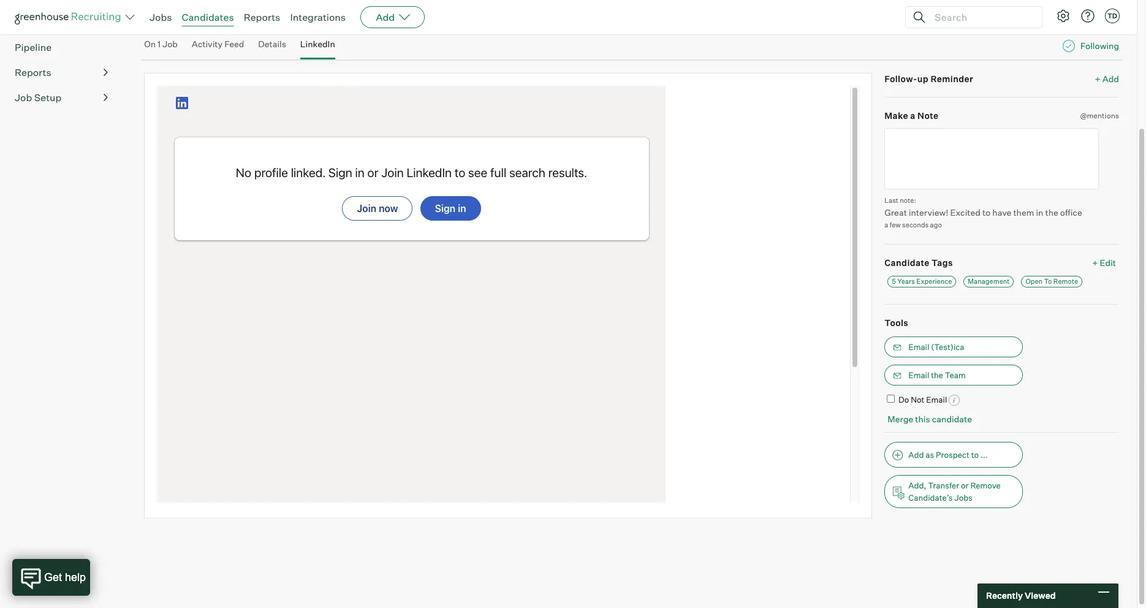 Task type: locate. For each thing, give the bounding box(es) containing it.
1 horizontal spatial the
[[1045, 207, 1058, 218]]

add a headline
[[144, 13, 204, 23]]

None text field
[[885, 128, 1099, 189]]

td button
[[1103, 6, 1122, 26]]

team
[[945, 370, 966, 380]]

transfer
[[928, 480, 959, 490]]

0 horizontal spatial reports
[[15, 66, 51, 79]]

0 vertical spatial +
[[1095, 73, 1101, 84]]

+ for + add
[[1095, 73, 1101, 84]]

integrations link
[[290, 11, 346, 23]]

linkedin link
[[300, 39, 335, 56]]

email (test)ica
[[909, 342, 964, 352]]

jobs up on 1 job
[[150, 11, 172, 23]]

ago
[[930, 221, 942, 229]]

greenhouse recruiting image
[[15, 10, 125, 25]]

candidates link up activity
[[182, 11, 234, 23]]

jobs inside add, transfer or remove candidate's jobs
[[955, 493, 973, 503]]

a for add
[[163, 13, 167, 23]]

1 vertical spatial job
[[15, 91, 32, 104]]

email the team
[[909, 370, 966, 380]]

0 vertical spatial the
[[1045, 207, 1058, 218]]

add, transfer or remove candidate's jobs
[[909, 480, 1001, 503]]

0 horizontal spatial candidates
[[15, 16, 69, 28]]

@mentions link
[[1080, 110, 1119, 122]]

feed
[[224, 39, 244, 49]]

candidates up activity
[[182, 11, 234, 23]]

reports down pipeline
[[15, 66, 51, 79]]

this
[[915, 414, 930, 424]]

as
[[926, 450, 934, 460]]

0 horizontal spatial job
[[15, 91, 32, 104]]

to inside the last note: great interview! excited to have them in the office a few seconds ago
[[982, 207, 991, 218]]

to left have
[[982, 207, 991, 218]]

email inside "button"
[[909, 370, 929, 380]]

0 vertical spatial a
[[163, 13, 167, 23]]

0 vertical spatial reports
[[244, 11, 280, 23]]

1 horizontal spatial candidates link
[[182, 11, 234, 23]]

1 horizontal spatial to
[[982, 207, 991, 218]]

the right in
[[1045, 207, 1058, 218]]

job right 1
[[163, 39, 178, 49]]

candidates link for pipeline link
[[15, 15, 108, 30]]

add
[[376, 11, 395, 23], [144, 13, 161, 23], [1103, 73, 1119, 84], [909, 450, 924, 460]]

1 horizontal spatial reports
[[244, 11, 280, 23]]

the left 'team'
[[931, 370, 943, 380]]

1 vertical spatial reports link
[[15, 65, 108, 80]]

0 horizontal spatial jobs
[[150, 11, 172, 23]]

0 horizontal spatial a
[[163, 13, 167, 23]]

add inside add as prospect to ... "button"
[[909, 450, 924, 460]]

last note: great interview! excited to have them in the office a few seconds ago
[[885, 196, 1082, 229]]

+ add link
[[1095, 73, 1119, 85]]

email inside button
[[909, 342, 929, 352]]

make a note
[[885, 110, 939, 121]]

candidate tags
[[885, 257, 953, 268]]

1 vertical spatial reports
[[15, 66, 51, 79]]

2 horizontal spatial a
[[910, 110, 916, 121]]

email for email (test)ica
[[909, 342, 929, 352]]

email right the not
[[926, 394, 947, 404]]

add as prospect to ... button
[[885, 442, 1023, 468]]

email (test)ica button
[[885, 336, 1023, 357]]

0 horizontal spatial reports link
[[15, 65, 108, 80]]

(test)ica
[[931, 342, 964, 352]]

1 horizontal spatial jobs
[[955, 493, 973, 503]]

add for add as prospect to ...
[[909, 450, 924, 460]]

reports up details
[[244, 11, 280, 23]]

...
[[981, 450, 988, 460]]

5 years experience link
[[888, 276, 956, 288]]

0 horizontal spatial the
[[931, 370, 943, 380]]

@mentions
[[1080, 111, 1119, 120]]

1 vertical spatial email
[[909, 370, 929, 380]]

excited
[[950, 207, 981, 218]]

0 vertical spatial to
[[982, 207, 991, 218]]

tags
[[932, 257, 953, 268]]

+ edit
[[1092, 257, 1116, 268]]

+
[[1095, 73, 1101, 84], [1092, 257, 1098, 268]]

reminder
[[931, 73, 973, 84]]

reports link up details
[[244, 11, 280, 23]]

0 vertical spatial job
[[163, 39, 178, 49]]

in
[[1036, 207, 1043, 218]]

to
[[1044, 277, 1052, 286]]

reports link
[[244, 11, 280, 23], [15, 65, 108, 80]]

+ for + edit
[[1092, 257, 1098, 268]]

email left (test)ica
[[909, 342, 929, 352]]

the inside the last note: great interview! excited to have them in the office a few seconds ago
[[1045, 207, 1058, 218]]

a left few at the right top of the page
[[885, 221, 888, 229]]

a left headline
[[163, 13, 167, 23]]

Search text field
[[932, 8, 1031, 26]]

job
[[163, 39, 178, 49], [15, 91, 32, 104]]

reports link up job setup link
[[15, 65, 108, 80]]

jobs down or
[[955, 493, 973, 503]]

email up the not
[[909, 370, 929, 380]]

1 vertical spatial the
[[931, 370, 943, 380]]

job left setup
[[15, 91, 32, 104]]

1 vertical spatial to
[[971, 450, 979, 460]]

+ left edit
[[1092, 257, 1098, 268]]

2 vertical spatial email
[[926, 394, 947, 404]]

email
[[909, 342, 929, 352], [909, 370, 929, 380], [926, 394, 947, 404]]

add inside add popup button
[[376, 11, 395, 23]]

1 vertical spatial a
[[910, 110, 916, 121]]

a left note
[[910, 110, 916, 121]]

td button
[[1105, 9, 1120, 23]]

0 vertical spatial email
[[909, 342, 929, 352]]

experience
[[917, 277, 952, 286]]

0 horizontal spatial to
[[971, 450, 979, 460]]

seconds
[[902, 221, 929, 229]]

to left ...
[[971, 450, 979, 460]]

candidate's
[[909, 493, 953, 503]]

on
[[144, 39, 156, 49]]

pipeline
[[15, 41, 52, 53]]

reports
[[244, 11, 280, 23], [15, 66, 51, 79]]

add for add a headline
[[144, 13, 161, 23]]

0 vertical spatial jobs
[[150, 11, 172, 23]]

1 horizontal spatial a
[[885, 221, 888, 229]]

1 horizontal spatial reports link
[[244, 11, 280, 23]]

0 horizontal spatial candidates link
[[15, 15, 108, 30]]

candidates
[[182, 11, 234, 23], [15, 16, 69, 28]]

remote
[[1054, 277, 1078, 286]]

remove
[[970, 480, 1001, 490]]

candidates link
[[182, 11, 234, 23], [15, 15, 108, 30]]

2 vertical spatial a
[[885, 221, 888, 229]]

setup
[[34, 91, 62, 104]]

candidates link up pipeline link
[[15, 15, 108, 30]]

email for email the team
[[909, 370, 929, 380]]

1 horizontal spatial job
[[163, 39, 178, 49]]

1 vertical spatial jobs
[[955, 493, 973, 503]]

to
[[982, 207, 991, 218], [971, 450, 979, 460]]

+ down following "link"
[[1095, 73, 1101, 84]]

1 vertical spatial +
[[1092, 257, 1098, 268]]

candidate
[[932, 414, 972, 424]]

candidates up pipeline
[[15, 16, 69, 28]]



Task type: describe. For each thing, give the bounding box(es) containing it.
prospect
[[936, 450, 970, 460]]

candidates inside 'link'
[[15, 16, 69, 28]]

recently viewed
[[986, 590, 1056, 601]]

them
[[1013, 207, 1034, 218]]

open to remote link
[[1021, 276, 1082, 288]]

Do Not Email checkbox
[[887, 394, 895, 402]]

note:
[[900, 196, 916, 204]]

merge
[[888, 414, 913, 424]]

do
[[899, 394, 909, 404]]

job setup
[[15, 91, 62, 104]]

details link
[[258, 39, 286, 56]]

make
[[885, 110, 908, 121]]

0 vertical spatial reports link
[[244, 11, 280, 23]]

email the team button
[[885, 364, 1023, 385]]

+ add
[[1095, 73, 1119, 84]]

add button
[[360, 6, 425, 28]]

edit
[[1100, 257, 1116, 268]]

5
[[892, 277, 896, 286]]

1
[[158, 39, 161, 49]]

a inside the last note: great interview! excited to have them in the office a few seconds ago
[[885, 221, 888, 229]]

merge this candidate link
[[888, 414, 972, 424]]

candidate
[[885, 257, 930, 268]]

up
[[917, 73, 929, 84]]

on 1 job link
[[144, 39, 178, 56]]

open
[[1026, 277, 1043, 286]]

recently
[[986, 590, 1023, 601]]

not
[[911, 394, 925, 404]]

follow-
[[885, 73, 917, 84]]

merge this candidate
[[888, 414, 972, 424]]

jobs link
[[150, 11, 172, 23]]

details
[[258, 39, 286, 49]]

activity feed link
[[192, 39, 244, 56]]

following
[[1081, 41, 1119, 51]]

add,
[[909, 480, 926, 490]]

interview!
[[909, 207, 949, 218]]

1 horizontal spatial candidates
[[182, 11, 234, 23]]

on 1 job
[[144, 39, 178, 49]]

to inside "button"
[[971, 450, 979, 460]]

do not email
[[899, 394, 947, 404]]

open to remote
[[1026, 277, 1078, 286]]

integrations
[[290, 11, 346, 23]]

td
[[1107, 12, 1117, 20]]

following link
[[1081, 40, 1119, 52]]

add inside + add link
[[1103, 73, 1119, 84]]

office
[[1060, 207, 1082, 218]]

add, transfer or remove candidate's jobs button
[[885, 475, 1023, 508]]

5 years experience
[[892, 277, 952, 286]]

have
[[992, 207, 1012, 218]]

configure image
[[1056, 9, 1071, 23]]

last
[[885, 196, 898, 204]]

headline
[[169, 13, 204, 23]]

activity
[[192, 39, 223, 49]]

a for make
[[910, 110, 916, 121]]

+ edit link
[[1089, 254, 1119, 271]]

viewed
[[1025, 590, 1056, 601]]

great
[[885, 207, 907, 218]]

years
[[898, 277, 915, 286]]

add for add
[[376, 11, 395, 23]]

or
[[961, 480, 969, 490]]

follow-up reminder
[[885, 73, 973, 84]]

add as prospect to ...
[[909, 450, 988, 460]]

linkedin
[[300, 39, 335, 49]]

management
[[968, 277, 1010, 286]]

the inside "button"
[[931, 370, 943, 380]]

job setup link
[[15, 90, 108, 105]]

activity feed
[[192, 39, 244, 49]]

few
[[890, 221, 901, 229]]

tools
[[885, 318, 908, 328]]

candidates link for top reports link
[[182, 11, 234, 23]]

management link
[[964, 276, 1014, 288]]

note
[[918, 110, 939, 121]]

pipeline link
[[15, 40, 108, 55]]



Task type: vqa. For each thing, say whether or not it's contained in the screenshot.
the Review
no



